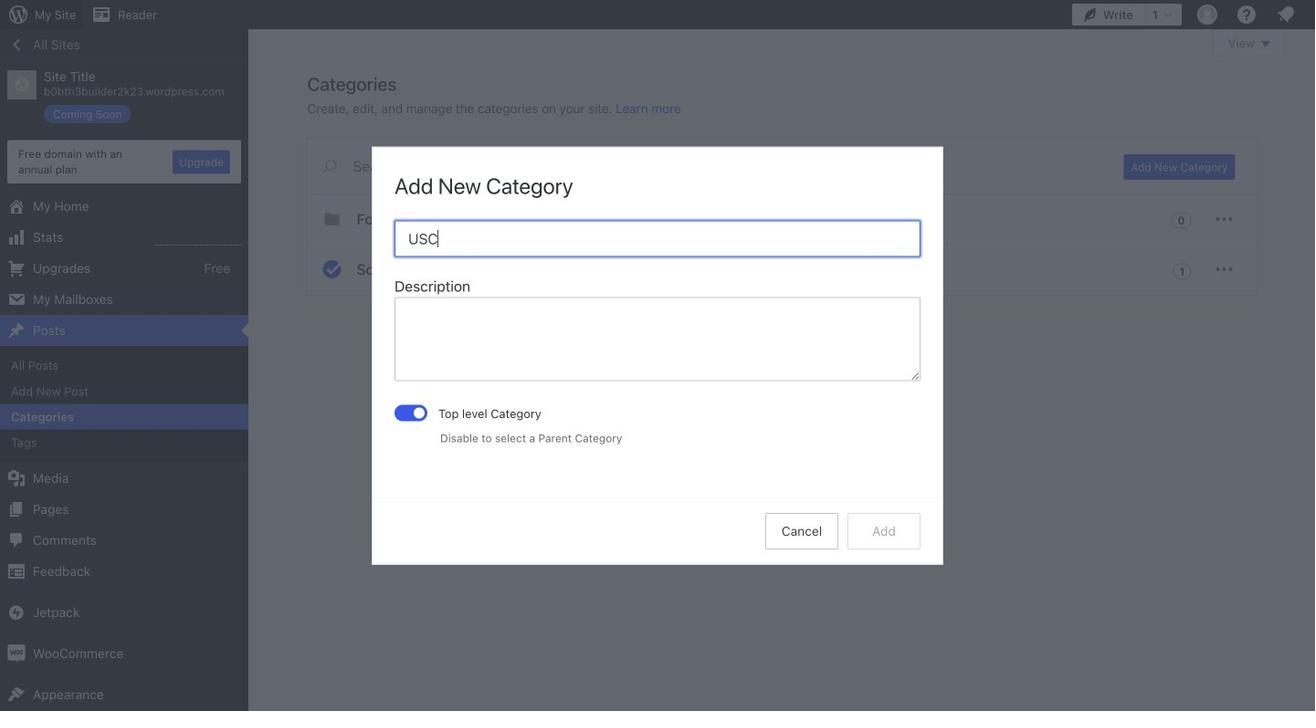 Task type: describe. For each thing, give the bounding box(es) containing it.
folder image
[[321, 208, 343, 230]]

help image
[[1236, 4, 1258, 26]]

toggle menu image for folder icon
[[1214, 208, 1236, 230]]

manage your notifications image
[[1275, 4, 1297, 26]]

toggle menu image for socialing icon
[[1214, 259, 1236, 280]]

socialing image
[[321, 259, 343, 280]]

closed image
[[1262, 41, 1271, 48]]



Task type: vqa. For each thing, say whether or not it's contained in the screenshot.
My Profile image
no



Task type: locate. For each thing, give the bounding box(es) containing it.
group
[[395, 275, 921, 387]]

img image
[[7, 645, 26, 663]]

highest hourly views 0 image
[[154, 234, 241, 246]]

row
[[307, 195, 1258, 296]]

2 list item from the top
[[1307, 188, 1316, 274]]

toggle menu image
[[1214, 208, 1236, 230], [1214, 259, 1236, 280]]

update your profile, personal settings, and more image
[[1197, 4, 1219, 26]]

None search field
[[307, 140, 1102, 193]]

2 toggle menu image from the top
[[1214, 259, 1236, 280]]

dialog
[[373, 147, 943, 564]]

1 toggle menu image from the top
[[1214, 208, 1236, 230]]

main content
[[307, 29, 1286, 296]]

New Category Name text field
[[395, 220, 921, 257]]

None text field
[[395, 297, 921, 381]]

4 list item from the top
[[1307, 360, 1316, 427]]

1 list item from the top
[[1307, 93, 1316, 160]]

3 list item from the top
[[1307, 274, 1316, 360]]

0 vertical spatial toggle menu image
[[1214, 208, 1236, 230]]

1 vertical spatial toggle menu image
[[1214, 259, 1236, 280]]

list item
[[1307, 93, 1316, 160], [1307, 188, 1316, 274], [1307, 274, 1316, 360], [1307, 360, 1316, 427]]



